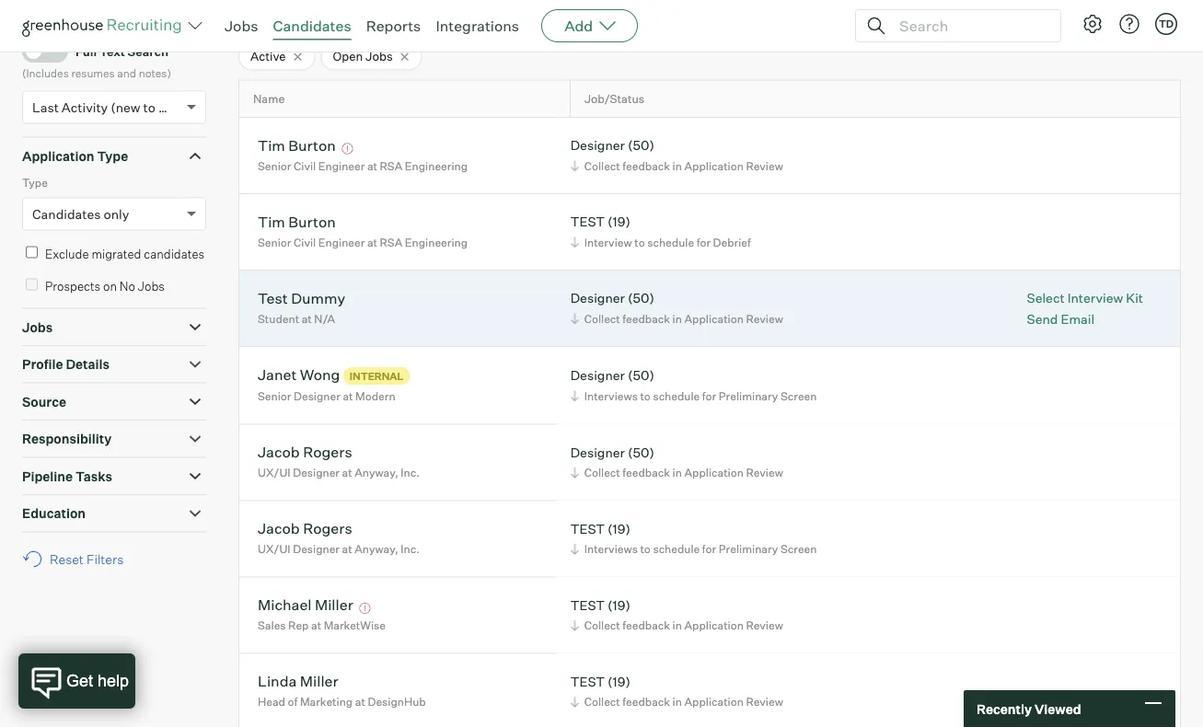Task type: vqa. For each thing, say whether or not it's contained in the screenshot.
Sales Rep at MarketWise
yes



Task type: describe. For each thing, give the bounding box(es) containing it.
(50) for senior civil engineer at rsa engineering
[[628, 137, 655, 153]]

collect for sales rep at marketwise
[[585, 619, 620, 633]]

screen for (19)
[[781, 543, 817, 556]]

notes)
[[139, 66, 171, 80]]

at right rep
[[311, 619, 321, 633]]

Search candidates field
[[22, 3, 206, 33]]

candidates only option
[[32, 206, 129, 222]]

burton for tim burton
[[289, 136, 336, 154]]

send
[[1027, 311, 1059, 328]]

to for designer (50) interviews to schedule for preliminary screen
[[640, 389, 651, 403]]

reset
[[50, 551, 84, 567]]

on
[[103, 279, 117, 293]]

student
[[258, 312, 299, 326]]

recently viewed
[[977, 701, 1082, 717]]

at left modern
[[343, 390, 353, 404]]

responsibility
[[22, 431, 112, 447]]

td button
[[1156, 13, 1178, 35]]

integrations
[[436, 17, 520, 35]]

candidate reports are now available! apply filters and select "view in app" element
[[738, 3, 906, 36]]

test for interview to schedule for debrief
[[571, 214, 605, 230]]

interviews for designer
[[585, 389, 638, 403]]

schedule for rogers
[[653, 543, 700, 556]]

linda miller head of marketing at designhub
[[258, 672, 426, 709]]

collect feedback in application review link for miller
[[568, 694, 788, 711]]

marketing
[[300, 695, 353, 709]]

reset filters
[[50, 551, 124, 567]]

feedback for ux/ui designer at anyway, inc.
[[623, 466, 670, 480]]

interviews for test
[[585, 543, 638, 556]]

michael miller has been in application review for more than 5 days image
[[357, 603, 373, 614]]

interview inside "test (19) interview to schedule for debrief"
[[585, 235, 632, 249]]

senior for tim
[[258, 159, 291, 173]]

34
[[294, 9, 311, 26]]

select interview kit send email
[[1027, 290, 1144, 328]]

janet
[[258, 365, 297, 384]]

in for senior civil engineer at rsa engineering
[[673, 159, 682, 173]]

5 in from the top
[[673, 695, 682, 709]]

Exclude migrated candidates checkbox
[[26, 247, 38, 258]]

candidates only
[[32, 206, 129, 222]]

feedback for sales rep at marketwise
[[623, 619, 670, 633]]

review for senior civil engineer at rsa engineering
[[746, 159, 784, 173]]

preliminary for (50)
[[719, 389, 778, 403]]

education
[[22, 506, 86, 522]]

bulk actions
[[1086, 11, 1162, 27]]

michael miller link
[[258, 596, 353, 617]]

senior civil engineer at rsa engineering
[[258, 159, 468, 173]]

interview inside select interview kit send email
[[1068, 290, 1124, 306]]

designhub
[[368, 695, 426, 709]]

Search text field
[[895, 12, 1044, 39]]

jacob for test
[[258, 520, 300, 538]]

test (19) interviews to schedule for preliminary screen
[[571, 521, 817, 556]]

open jobs
[[333, 49, 393, 64]]

generate report button
[[738, 3, 906, 36]]

to for test (19) interviews to schedule for preliminary screen
[[640, 543, 651, 556]]

(includes
[[22, 66, 69, 80]]

reports link
[[366, 17, 421, 35]]

td button
[[1152, 9, 1182, 39]]

jacob rogers ux/ui designer at anyway, inc. for test
[[258, 520, 420, 556]]

5 review from the top
[[746, 695, 784, 709]]

interview to schedule for debrief link
[[568, 234, 756, 251]]

jacob rogers link for designer
[[258, 443, 352, 464]]

2 review from the top
[[746, 312, 784, 326]]

candidates for candidates
[[273, 17, 351, 35]]

last
[[32, 99, 59, 115]]

pipeline tasks
[[22, 468, 112, 485]]

prospects on no jobs
[[45, 279, 165, 293]]

Prospects on No Jobs checkbox
[[26, 279, 38, 291]]

2 collect from the top
[[585, 312, 620, 326]]

add candidate
[[951, 11, 1040, 27]]

at inside linda miller head of marketing at designhub
[[355, 695, 365, 709]]

test dummy link
[[258, 289, 346, 310]]

test (19) interview to schedule for debrief
[[571, 214, 751, 249]]

michael
[[258, 596, 312, 614]]

rogers for test
[[303, 520, 352, 538]]

2 feedback from the top
[[623, 312, 670, 326]]

for inside designer (50) interviews to schedule for preliminary screen
[[703, 389, 717, 403]]

inc. for designer (50)
[[401, 466, 420, 480]]

rogers for designer
[[303, 443, 352, 462]]

exclude migrated candidates
[[45, 247, 205, 261]]

pipeline
[[22, 468, 73, 485]]

add button
[[542, 9, 638, 42]]

1 engineering from the top
[[405, 159, 468, 173]]

designer (50) collect feedback in application review for ux/ui designer at anyway, inc.
[[571, 444, 784, 480]]

test dummy student at n/a
[[258, 289, 346, 326]]

last activity (new to old)
[[32, 99, 182, 115]]

interviews to schedule for preliminary screen link for (50)
[[568, 387, 822, 405]]

n/a
[[314, 312, 335, 326]]

exclude
[[45, 247, 89, 261]]

select
[[1027, 290, 1065, 306]]

job/status
[[585, 92, 645, 106]]

2 (50) from the top
[[628, 290, 655, 306]]

activity
[[62, 99, 108, 115]]

(19) for collect feedback in application review
[[608, 597, 631, 613]]

prospects
[[45, 279, 100, 293]]

full
[[76, 44, 97, 58]]

search
[[128, 44, 169, 58]]

2 tim burton link from the top
[[258, 212, 336, 234]]

2 in from the top
[[673, 312, 682, 326]]

no
[[120, 279, 135, 293]]

collect feedback in application review link for rogers
[[568, 464, 788, 482]]

recently
[[977, 701, 1032, 717]]

and
[[117, 66, 136, 80]]

jobs link
[[225, 17, 258, 35]]

linda miller link
[[258, 672, 339, 694]]

profile details
[[22, 357, 110, 373]]

tasks
[[76, 468, 112, 485]]

(50) for ux/ui designer at anyway, inc.
[[628, 444, 655, 461]]

jacob rogers link for test
[[258, 520, 352, 541]]

test
[[258, 289, 288, 307]]

jobs up active
[[225, 17, 258, 35]]

senior inside tim burton senior civil engineer at rsa engineering
[[258, 235, 291, 249]]

add for add
[[565, 17, 593, 35]]

candidate
[[313, 9, 373, 26]]

sales
[[258, 619, 286, 633]]

candidates for candidates only
[[32, 206, 101, 222]]

report
[[820, 11, 861, 27]]

1 tim burton link from the top
[[258, 136, 336, 157]]

select interview kit link
[[1027, 289, 1144, 307]]

for for burton
[[697, 235, 711, 249]]



Task type: locate. For each thing, give the bounding box(es) containing it.
1 vertical spatial jacob
[[258, 520, 300, 538]]

1 vertical spatial burton
[[289, 212, 336, 231]]

name
[[253, 92, 285, 106]]

candidates
[[273, 17, 351, 35], [32, 206, 101, 222]]

anyway, for test
[[355, 543, 398, 556]]

1 engineer from the top
[[318, 159, 365, 173]]

1 horizontal spatial add
[[951, 11, 976, 27]]

engineer
[[318, 159, 365, 173], [318, 235, 365, 249]]

miller for linda
[[300, 672, 339, 691]]

0 vertical spatial candidates
[[273, 17, 351, 35]]

type element
[[22, 174, 206, 244]]

(19) for interview to schedule for debrief
[[608, 214, 631, 230]]

4 review from the top
[[746, 619, 784, 633]]

1 vertical spatial anyway,
[[355, 543, 398, 556]]

0 vertical spatial preliminary
[[719, 389, 778, 403]]

head
[[258, 695, 285, 709]]

tim burton
[[258, 136, 336, 154]]

tim up test
[[258, 212, 285, 231]]

generate
[[761, 11, 817, 27]]

1 ux/ui from the top
[[258, 466, 291, 480]]

application type
[[22, 148, 128, 164]]

applications
[[376, 9, 450, 26]]

type down the last activity (new to old) at the left top of page
[[97, 148, 128, 164]]

preliminary for (19)
[[719, 543, 778, 556]]

2 jacob rogers link from the top
[[258, 520, 352, 541]]

0 vertical spatial rogers
[[303, 443, 352, 462]]

miller for michael
[[315, 596, 353, 614]]

0 vertical spatial anyway,
[[355, 466, 398, 480]]

1 vertical spatial miller
[[300, 672, 339, 691]]

1 vertical spatial tim burton link
[[258, 212, 336, 234]]

1 vertical spatial rogers
[[303, 520, 352, 538]]

application
[[22, 148, 94, 164], [685, 159, 744, 173], [685, 312, 744, 326], [685, 466, 744, 480], [685, 619, 744, 633], [685, 695, 744, 709]]

test for collect feedback in application review
[[571, 597, 605, 613]]

rogers up the michael miller
[[303, 520, 352, 538]]

1 vertical spatial interview
[[1068, 290, 1124, 306]]

0 vertical spatial rsa
[[380, 159, 403, 173]]

schedule inside designer (50) interviews to schedule for preliminary screen
[[653, 389, 700, 403]]

1 inc. from the top
[[401, 466, 420, 480]]

2 rsa from the top
[[380, 235, 403, 249]]

interviews to schedule for preliminary screen link for (19)
[[568, 541, 822, 558]]

3 collect from the top
[[585, 466, 620, 480]]

filters
[[87, 551, 124, 567]]

modern
[[356, 390, 396, 404]]

tim inside tim burton link
[[258, 136, 285, 154]]

0 vertical spatial jacob rogers ux/ui designer at anyway, inc.
[[258, 443, 420, 480]]

to for test (19) interview to schedule for debrief
[[635, 235, 645, 249]]

2 interviews to schedule for preliminary screen link from the top
[[568, 541, 822, 558]]

at down senior designer at modern
[[342, 466, 352, 480]]

2 (19) from the top
[[608, 521, 631, 537]]

rsa inside tim burton senior civil engineer at rsa engineering
[[380, 235, 403, 249]]

1 horizontal spatial interview
[[1068, 290, 1124, 306]]

(19)
[[608, 214, 631, 230], [608, 521, 631, 537], [608, 597, 631, 613], [608, 674, 631, 690]]

at inside tim burton senior civil engineer at rsa engineering
[[367, 235, 378, 249]]

0 vertical spatial interviews
[[585, 389, 638, 403]]

ux/ui for test (19)
[[258, 543, 291, 556]]

0 vertical spatial schedule
[[648, 235, 694, 249]]

1 in from the top
[[673, 159, 682, 173]]

type down application type
[[22, 176, 48, 190]]

2 engineering from the top
[[405, 235, 468, 249]]

to inside "test (19) interviews to schedule for preliminary screen"
[[640, 543, 651, 556]]

1 vertical spatial screen
[[781, 543, 817, 556]]

tim burton has been in application review for more than 5 days image
[[339, 143, 356, 154]]

2 preliminary from the top
[[719, 543, 778, 556]]

at inside test dummy student at n/a
[[302, 312, 312, 326]]

send email link
[[1027, 311, 1144, 328]]

1 vertical spatial for
[[703, 389, 717, 403]]

0 vertical spatial interviews to schedule for preliminary screen link
[[568, 387, 822, 405]]

to inside designer (50) interviews to schedule for preliminary screen
[[640, 389, 651, 403]]

showing
[[239, 9, 291, 26]]

1 horizontal spatial candidates
[[273, 17, 351, 35]]

1 tim from the top
[[258, 136, 285, 154]]

inc. for test (19)
[[401, 543, 420, 556]]

0 vertical spatial jacob
[[258, 443, 300, 462]]

kit
[[1127, 290, 1144, 306]]

greenhouse recruiting image
[[22, 15, 188, 37]]

active
[[250, 49, 286, 64]]

type
[[97, 148, 128, 164], [22, 176, 48, 190]]

1 vertical spatial inc.
[[401, 543, 420, 556]]

civil
[[294, 159, 316, 173], [294, 235, 316, 249]]

actions
[[1116, 11, 1162, 27]]

1 (19) from the top
[[608, 214, 631, 230]]

2 collect feedback in application review link from the top
[[568, 310, 788, 328]]

collect for ux/ui designer at anyway, inc.
[[585, 466, 620, 480]]

test inside "test (19) interview to schedule for debrief"
[[571, 214, 605, 230]]

2 senior from the top
[[258, 235, 291, 249]]

4 in from the top
[[673, 619, 682, 633]]

designer (50) collect feedback in application review down 'interview to schedule for debrief' link
[[571, 290, 784, 326]]

rep
[[288, 619, 309, 633]]

1 feedback from the top
[[623, 159, 670, 173]]

designer (50) interviews to schedule for preliminary screen
[[571, 367, 817, 403]]

3 test from the top
[[571, 597, 605, 613]]

collect for senior civil engineer at rsa engineering
[[585, 159, 620, 173]]

4 test from the top
[[571, 674, 605, 690]]

michael miller
[[258, 596, 353, 614]]

1 (50) from the top
[[628, 137, 655, 153]]

add left candidate
[[951, 11, 976, 27]]

miller inside linda miller head of marketing at designhub
[[300, 672, 339, 691]]

designer inside designer (50) interviews to schedule for preliminary screen
[[571, 367, 625, 383]]

interviews
[[585, 389, 638, 403], [585, 543, 638, 556]]

senior designer at modern
[[258, 390, 396, 404]]

jobs right no
[[138, 279, 165, 293]]

1 vertical spatial designer (50) collect feedback in application review
[[571, 290, 784, 326]]

0 vertical spatial miller
[[315, 596, 353, 614]]

jacob rogers link down senior designer at modern
[[258, 443, 352, 464]]

0 horizontal spatial type
[[22, 176, 48, 190]]

bulk actions link
[[1067, 3, 1182, 36]]

2 ux/ui from the top
[[258, 543, 291, 556]]

2 tim from the top
[[258, 212, 285, 231]]

only
[[104, 206, 129, 222]]

anyway, for designer
[[355, 466, 398, 480]]

1 vertical spatial civil
[[294, 235, 316, 249]]

1 vertical spatial ux/ui
[[258, 543, 291, 556]]

jacob up michael
[[258, 520, 300, 538]]

civil down tim burton
[[294, 159, 316, 173]]

2 vertical spatial designer (50) collect feedback in application review
[[571, 444, 784, 480]]

engineer up dummy
[[318, 235, 365, 249]]

1 test from the top
[[571, 214, 605, 230]]

feedback for senior civil engineer at rsa engineering
[[623, 159, 670, 173]]

screen for (50)
[[781, 389, 817, 403]]

1 vertical spatial jacob rogers link
[[258, 520, 352, 541]]

civil inside tim burton senior civil engineer at rsa engineering
[[294, 235, 316, 249]]

preliminary inside designer (50) interviews to schedule for preliminary screen
[[719, 389, 778, 403]]

civil up test dummy link
[[294, 235, 316, 249]]

0 vertical spatial type
[[97, 148, 128, 164]]

test for interviews to schedule for preliminary screen
[[571, 521, 605, 537]]

2 test from the top
[[571, 521, 605, 537]]

0 vertical spatial tim
[[258, 136, 285, 154]]

linda
[[258, 672, 297, 691]]

1 review from the top
[[746, 159, 784, 173]]

3 review from the top
[[746, 466, 784, 480]]

1 rsa from the top
[[380, 159, 403, 173]]

2 civil from the top
[[294, 235, 316, 249]]

tim inside tim burton senior civil engineer at rsa engineering
[[258, 212, 285, 231]]

resumes
[[71, 66, 115, 80]]

checkmark image
[[30, 44, 44, 57]]

1 interviews from the top
[[585, 389, 638, 403]]

1 burton from the top
[[289, 136, 336, 154]]

engineer inside tim burton senior civil engineer at rsa engineering
[[318, 235, 365, 249]]

schedule inside "test (19) interviews to schedule for preliminary screen"
[[653, 543, 700, 556]]

1 jacob from the top
[[258, 443, 300, 462]]

designer (50) collect feedback in application review for senior civil engineer at rsa engineering
[[571, 137, 784, 173]]

anyway, down modern
[[355, 466, 398, 480]]

add
[[951, 11, 976, 27], [565, 17, 593, 35]]

collect feedback in application review link for dummy
[[568, 310, 788, 328]]

designer (50) collect feedback in application review
[[571, 137, 784, 173], [571, 290, 784, 326], [571, 444, 784, 480]]

jacob rogers ux/ui designer at anyway, inc. for designer
[[258, 443, 420, 480]]

1 vertical spatial jacob rogers ux/ui designer at anyway, inc.
[[258, 520, 420, 556]]

miller up marketing
[[300, 672, 339, 691]]

generate report
[[761, 11, 861, 27]]

3 collect feedback in application review link from the top
[[568, 464, 788, 482]]

senior
[[258, 159, 291, 173], [258, 235, 291, 249], [258, 390, 291, 404]]

1 anyway, from the top
[[355, 466, 398, 480]]

2 vertical spatial senior
[[258, 390, 291, 404]]

3 feedback from the top
[[623, 466, 670, 480]]

jacob rogers ux/ui designer at anyway, inc. up the michael miller
[[258, 520, 420, 556]]

0 vertical spatial senior
[[258, 159, 291, 173]]

1 vertical spatial rsa
[[380, 235, 403, 249]]

at left n/a
[[302, 312, 312, 326]]

schedule
[[648, 235, 694, 249], [653, 389, 700, 403], [653, 543, 700, 556]]

anyway, up michael miller has been in application review for more than 5 days icon
[[355, 543, 398, 556]]

1 screen from the top
[[781, 389, 817, 403]]

1 vertical spatial interviews
[[585, 543, 638, 556]]

2 test (19) collect feedback in application review from the top
[[571, 674, 784, 709]]

burton left tim burton has been in application review for more than 5 days image
[[289, 136, 336, 154]]

engineering
[[405, 159, 468, 173], [405, 235, 468, 249]]

add candidate link
[[914, 3, 1060, 36]]

5 feedback from the top
[[623, 695, 670, 709]]

tim down name
[[258, 136, 285, 154]]

at up the michael miller
[[342, 543, 352, 556]]

at down senior civil engineer at rsa engineering
[[367, 235, 378, 249]]

1 vertical spatial type
[[22, 176, 48, 190]]

2 inc. from the top
[[401, 543, 420, 556]]

screen inside "test (19) interviews to schedule for preliminary screen"
[[781, 543, 817, 556]]

add for add candidate
[[951, 11, 976, 27]]

tim burton link left tim burton has been in application review for more than 5 days image
[[258, 136, 336, 157]]

in for sales rep at marketwise
[[673, 619, 682, 633]]

marketwise
[[324, 619, 386, 633]]

0 vertical spatial interview
[[585, 235, 632, 249]]

1 senior from the top
[[258, 159, 291, 173]]

1 collect feedback in application review link from the top
[[568, 157, 788, 175]]

1 vertical spatial tim
[[258, 212, 285, 231]]

review for sales rep at marketwise
[[746, 619, 784, 633]]

interview
[[585, 235, 632, 249], [1068, 290, 1124, 306]]

jacob rogers ux/ui designer at anyway, inc.
[[258, 443, 420, 480], [258, 520, 420, 556]]

interviews inside designer (50) interviews to schedule for preliminary screen
[[585, 389, 638, 403]]

internal
[[350, 370, 404, 382]]

interviews to schedule for preliminary screen link
[[568, 387, 822, 405], [568, 541, 822, 558]]

1 civil from the top
[[294, 159, 316, 173]]

0 vertical spatial test (19) collect feedback in application review
[[571, 597, 784, 633]]

tim burton senior civil engineer at rsa engineering
[[258, 212, 468, 249]]

configure image
[[1082, 13, 1104, 35]]

designer (50) collect feedback in application review up "test (19) interview to schedule for debrief"
[[571, 137, 784, 173]]

integrations link
[[436, 17, 520, 35]]

2 engineer from the top
[[318, 235, 365, 249]]

2 designer (50) collect feedback in application review from the top
[[571, 290, 784, 326]]

jobs up profile
[[22, 319, 53, 335]]

(new
[[111, 99, 141, 115]]

engineering inside tim burton senior civil engineer at rsa engineering
[[405, 235, 468, 249]]

old)
[[158, 99, 182, 115]]

3 in from the top
[[673, 466, 682, 480]]

4 feedback from the top
[[623, 619, 670, 633]]

reset filters button
[[22, 542, 133, 577]]

wong
[[300, 365, 340, 384]]

bulk
[[1086, 11, 1113, 27]]

tim for tim burton
[[258, 136, 285, 154]]

preliminary inside "test (19) interviews to schedule for preliminary screen"
[[719, 543, 778, 556]]

4 collect feedback in application review link from the top
[[568, 617, 788, 635]]

4 (50) from the top
[[628, 444, 655, 461]]

1 vertical spatial senior
[[258, 235, 291, 249]]

2 rogers from the top
[[303, 520, 352, 538]]

jacob rogers link up the michael miller
[[258, 520, 352, 541]]

burton inside tim burton senior civil engineer at rsa engineering
[[289, 212, 336, 231]]

2 vertical spatial schedule
[[653, 543, 700, 556]]

profile
[[22, 357, 63, 373]]

text
[[99, 44, 125, 58]]

burton for tim burton senior civil engineer at rsa engineering
[[289, 212, 336, 231]]

tim for tim burton senior civil engineer at rsa engineering
[[258, 212, 285, 231]]

5 collect feedback in application review link from the top
[[568, 694, 788, 711]]

0 vertical spatial engineering
[[405, 159, 468, 173]]

2 jacob from the top
[[258, 520, 300, 538]]

to inside "test (19) interview to schedule for debrief"
[[635, 235, 645, 249]]

rogers down senior designer at modern
[[303, 443, 352, 462]]

engineer down tim burton has been in application review for more than 5 days image
[[318, 159, 365, 173]]

1 designer (50) collect feedback in application review from the top
[[571, 137, 784, 173]]

1 vertical spatial engineering
[[405, 235, 468, 249]]

(19) for interviews to schedule for preliminary screen
[[608, 521, 631, 537]]

jobs right open on the top left
[[366, 49, 393, 64]]

3 (19) from the top
[[608, 597, 631, 613]]

0 vertical spatial burton
[[289, 136, 336, 154]]

1 rogers from the top
[[303, 443, 352, 462]]

test inside "test (19) interviews to schedule for preliminary screen"
[[571, 521, 605, 537]]

candidates link
[[273, 17, 351, 35]]

dummy
[[291, 289, 346, 307]]

miller
[[315, 596, 353, 614], [300, 672, 339, 691]]

1 horizontal spatial type
[[97, 148, 128, 164]]

1 jacob rogers ux/ui designer at anyway, inc. from the top
[[258, 443, 420, 480]]

screen inside designer (50) interviews to schedule for preliminary screen
[[781, 389, 817, 403]]

schedule for burton
[[648, 235, 694, 249]]

add inside popup button
[[565, 17, 593, 35]]

interviews inside "test (19) interviews to schedule for preliminary screen"
[[585, 543, 638, 556]]

miller up sales rep at marketwise
[[315, 596, 353, 614]]

2 interviews from the top
[[585, 543, 638, 556]]

designer (50) collect feedback in application review up "test (19) interviews to schedule for preliminary screen"
[[571, 444, 784, 480]]

1 collect from the top
[[585, 159, 620, 173]]

4 collect from the top
[[585, 619, 620, 633]]

test
[[571, 214, 605, 230], [571, 521, 605, 537], [571, 597, 605, 613], [571, 674, 605, 690]]

rsa up tim burton senior civil engineer at rsa engineering
[[380, 159, 403, 173]]

1 vertical spatial candidates
[[32, 206, 101, 222]]

senior for janet
[[258, 390, 291, 404]]

1 vertical spatial schedule
[[653, 389, 700, 403]]

full text search (includes resumes and notes)
[[22, 44, 171, 80]]

jacob for designer
[[258, 443, 300, 462]]

collect
[[585, 159, 620, 173], [585, 312, 620, 326], [585, 466, 620, 480], [585, 619, 620, 633], [585, 695, 620, 709]]

0 vertical spatial ux/ui
[[258, 466, 291, 480]]

3 designer (50) collect feedback in application review from the top
[[571, 444, 784, 480]]

1 test (19) collect feedback in application review from the top
[[571, 597, 784, 633]]

4 (19) from the top
[[608, 674, 631, 690]]

0 vertical spatial screen
[[781, 389, 817, 403]]

collect feedback in application review link
[[568, 157, 788, 175], [568, 310, 788, 328], [568, 464, 788, 482], [568, 617, 788, 635], [568, 694, 788, 711]]

debrief
[[713, 235, 751, 249]]

open
[[333, 49, 363, 64]]

1 vertical spatial test (19) collect feedback in application review
[[571, 674, 784, 709]]

last activity (new to old) option
[[32, 99, 182, 115]]

for
[[697, 235, 711, 249], [703, 389, 717, 403], [703, 543, 717, 556]]

senior down janet
[[258, 390, 291, 404]]

reports
[[366, 17, 421, 35]]

5 collect from the top
[[585, 695, 620, 709]]

test (19) collect feedback in application review
[[571, 597, 784, 633], [571, 674, 784, 709]]

(19) inside "test (19) interviews to schedule for preliminary screen"
[[608, 521, 631, 537]]

inc.
[[401, 466, 420, 480], [401, 543, 420, 556]]

(19) inside "test (19) interview to schedule for debrief"
[[608, 214, 631, 230]]

burton down senior civil engineer at rsa engineering
[[289, 212, 336, 231]]

0 horizontal spatial interview
[[585, 235, 632, 249]]

candidate
[[978, 11, 1040, 27]]

(50) for senior designer at modern
[[628, 367, 655, 383]]

0 vertical spatial designer (50) collect feedback in application review
[[571, 137, 784, 173]]

review
[[746, 159, 784, 173], [746, 312, 784, 326], [746, 466, 784, 480], [746, 619, 784, 633], [746, 695, 784, 709]]

for inside "test (19) interview to schedule for debrief"
[[697, 235, 711, 249]]

for inside "test (19) interviews to schedule for preliminary screen"
[[703, 543, 717, 556]]

0 horizontal spatial add
[[565, 17, 593, 35]]

email
[[1061, 311, 1095, 328]]

jacob down senior designer at modern
[[258, 443, 300, 462]]

3 senior from the top
[[258, 390, 291, 404]]

to for last activity (new to old)
[[143, 99, 156, 115]]

0 vertical spatial for
[[697, 235, 711, 249]]

in for ux/ui designer at anyway, inc.
[[673, 466, 682, 480]]

jacob rogers ux/ui designer at anyway, inc. down senior designer at modern
[[258, 443, 420, 480]]

0 horizontal spatial candidates
[[32, 206, 101, 222]]

viewed
[[1035, 701, 1082, 717]]

2 anyway, from the top
[[355, 543, 398, 556]]

add up 'job/status'
[[565, 17, 593, 35]]

2 vertical spatial for
[[703, 543, 717, 556]]

0 vertical spatial engineer
[[318, 159, 365, 173]]

ux/ui for designer (50)
[[258, 466, 291, 480]]

1 vertical spatial interviews to schedule for preliminary screen link
[[568, 541, 822, 558]]

details
[[66, 357, 110, 373]]

for for rogers
[[703, 543, 717, 556]]

2 burton from the top
[[289, 212, 336, 231]]

candidates up open on the top left
[[273, 17, 351, 35]]

(50) inside designer (50) interviews to schedule for preliminary screen
[[628, 367, 655, 383]]

jacob rogers link
[[258, 443, 352, 464], [258, 520, 352, 541]]

schedule inside "test (19) interview to schedule for debrief"
[[648, 235, 694, 249]]

candidates up exclude
[[32, 206, 101, 222]]

rsa down senior civil engineer at rsa engineering
[[380, 235, 403, 249]]

senior down tim burton
[[258, 159, 291, 173]]

0 vertical spatial civil
[[294, 159, 316, 173]]

1 vertical spatial engineer
[[318, 235, 365, 249]]

senior up test
[[258, 235, 291, 249]]

0 vertical spatial jacob rogers link
[[258, 443, 352, 464]]

1 interviews to schedule for preliminary screen link from the top
[[568, 387, 822, 405]]

review for ux/ui designer at anyway, inc.
[[746, 466, 784, 480]]

of
[[288, 695, 298, 709]]

candidates
[[144, 247, 205, 261]]

0 vertical spatial inc.
[[401, 466, 420, 480]]

3 (50) from the top
[[628, 367, 655, 383]]

1 jacob rogers link from the top
[[258, 443, 352, 464]]

2 jacob rogers ux/ui designer at anyway, inc. from the top
[[258, 520, 420, 556]]

at right marketing
[[355, 695, 365, 709]]

1 vertical spatial preliminary
[[719, 543, 778, 556]]

sales rep at marketwise
[[258, 619, 386, 633]]

1 preliminary from the top
[[719, 389, 778, 403]]

migrated
[[92, 247, 141, 261]]

2 screen from the top
[[781, 543, 817, 556]]

tim burton link up test dummy link
[[258, 212, 336, 234]]

at up tim burton senior civil engineer at rsa engineering
[[367, 159, 378, 173]]

candidates inside type element
[[32, 206, 101, 222]]

0 vertical spatial tim burton link
[[258, 136, 336, 157]]



